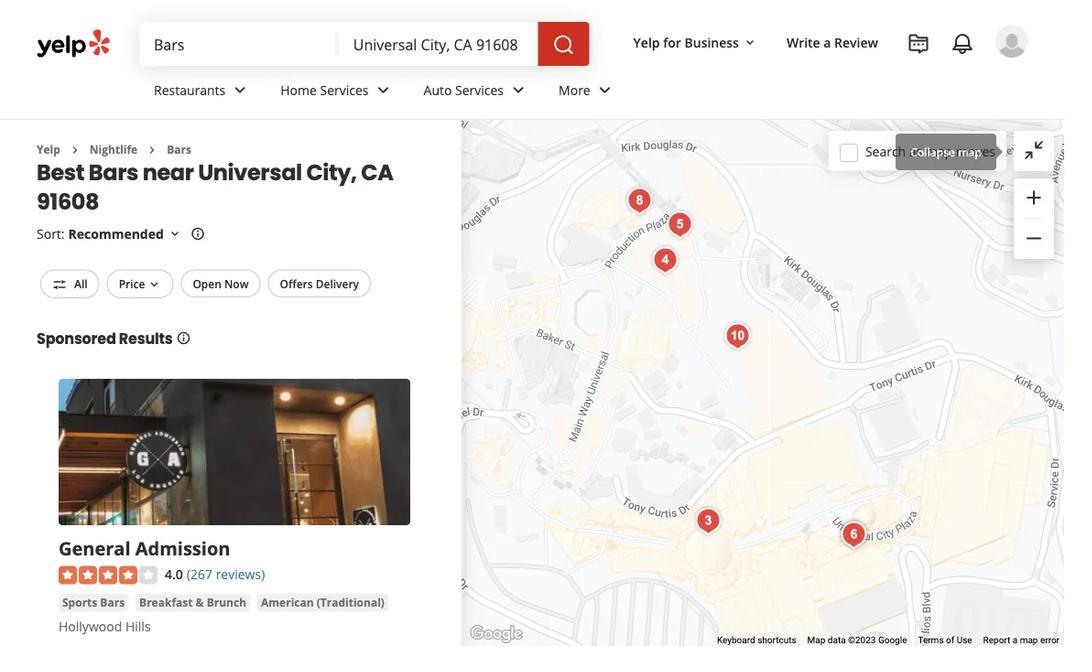 Task type: describe. For each thing, give the bounding box(es) containing it.
yelp for yelp for business
[[634, 33, 660, 51]]

more link
[[544, 66, 631, 119]]

moe's tavern image
[[662, 207, 699, 243]]

now
[[224, 276, 249, 291]]

all
[[74, 276, 88, 291]]

none field the find
[[154, 34, 324, 54]]

brunch
[[207, 595, 246, 611]]

auto services
[[424, 81, 504, 99]]

duff brewery beer garden image
[[622, 183, 658, 219]]

business categories element
[[139, 66, 1029, 119]]

offers delivery button
[[268, 270, 371, 298]]

breakfast & brunch
[[139, 595, 246, 611]]

home services link
[[266, 66, 409, 119]]

american (traditional)
[[261, 595, 385, 611]]

4 star rating image
[[59, 567, 158, 585]]

sponsored results
[[37, 328, 173, 349]]

universal
[[198, 157, 302, 188]]

home
[[281, 81, 317, 99]]

16 chevron down v2 image for price
[[147, 277, 162, 292]]

none field the 'near'
[[353, 34, 524, 54]]

16 chevron down v2 image for recommended
[[168, 227, 182, 242]]

16 info v2 image
[[176, 331, 191, 346]]

map for error
[[1020, 635, 1038, 646]]

sports bars
[[62, 595, 125, 611]]

(267 reviews) link
[[187, 564, 265, 584]]

(267 reviews)
[[187, 566, 265, 583]]

write
[[787, 33, 821, 51]]

map
[[808, 635, 826, 646]]

auto
[[424, 81, 452, 99]]

recommended
[[68, 225, 164, 243]]

google
[[878, 635, 907, 646]]

yelp for yelp link
[[37, 142, 60, 157]]

city,
[[306, 157, 357, 188]]

terms
[[918, 635, 944, 646]]

search as map moves
[[866, 143, 996, 160]]

24 chevron down v2 image for restaurants
[[229, 79, 251, 101]]

nightlife link
[[90, 142, 138, 157]]

for
[[663, 33, 681, 51]]

bars link
[[167, 142, 191, 157]]

restaurants
[[154, 81, 226, 99]]

hollywood hills
[[59, 618, 151, 635]]

all button
[[40, 270, 100, 298]]

report a map error
[[984, 635, 1060, 646]]

write a review
[[787, 33, 879, 51]]

16 chevron down v2 image
[[743, 35, 758, 50]]

bars for sports
[[100, 595, 125, 611]]

bars right 16 chevron right v2 image
[[167, 142, 191, 157]]

american
[[261, 595, 314, 611]]

terms of use
[[918, 635, 973, 646]]

services for home services
[[320, 81, 369, 99]]

24 chevron down v2 image for more
[[594, 79, 616, 101]]

antojitos cocina mexicana image
[[836, 517, 873, 554]]

91608
[[37, 186, 99, 217]]

Near text field
[[353, 34, 524, 54]]

hollywood
[[59, 618, 122, 635]]

yelp for business button
[[626, 26, 765, 59]]

user actions element
[[619, 23, 1054, 136]]

general admission
[[59, 536, 230, 561]]

map data ©2023 google
[[808, 635, 907, 646]]

google image
[[466, 623, 527, 647]]

sports bars button
[[59, 594, 128, 612]]

yelp link
[[37, 142, 60, 157]]

report a map error link
[[984, 635, 1060, 646]]

keyboard shortcuts
[[717, 635, 797, 646]]

&
[[196, 595, 204, 611]]

breakfast & brunch link
[[136, 594, 250, 612]]

price button
[[107, 270, 173, 298]]

jimmy buffett's margaritaville image
[[836, 517, 873, 554]]

business
[[685, 33, 739, 51]]

4.0 link
[[165, 564, 183, 584]]

write a review link
[[780, 26, 886, 59]]

search
[[866, 143, 906, 160]]

more
[[559, 81, 591, 99]]

best
[[37, 157, 84, 188]]

16 chevron right v2 image
[[68, 143, 82, 157]]

sports
[[62, 595, 97, 611]]

zoom out image
[[1023, 228, 1045, 250]]

reviews)
[[216, 566, 265, 583]]

open
[[193, 276, 222, 291]]



Task type: locate. For each thing, give the bounding box(es) containing it.
0 horizontal spatial 24 chevron down v2 image
[[229, 79, 251, 101]]

yelp inside button
[[634, 33, 660, 51]]

None field
[[154, 34, 324, 54], [353, 34, 524, 54]]

of
[[946, 635, 955, 646]]

auto services link
[[409, 66, 544, 119]]

report
[[984, 635, 1011, 646]]

a
[[824, 33, 831, 51], [1013, 635, 1018, 646]]

open now
[[193, 276, 249, 291]]

general
[[59, 536, 131, 561]]

1 none field from the left
[[154, 34, 324, 54]]

0 vertical spatial map
[[926, 143, 953, 160]]

american (traditional) link
[[257, 594, 388, 612]]

yelp
[[634, 33, 660, 51], [37, 142, 60, 157]]

16 chevron down v2 image left 16 info v2 icon
[[168, 227, 182, 242]]

yelp left for
[[634, 33, 660, 51]]

2 none field from the left
[[353, 34, 524, 54]]

bars right 16 chevron right v2 icon on the top left
[[89, 157, 138, 188]]

filters group
[[37, 270, 375, 298]]

as
[[910, 143, 923, 160]]

home services
[[281, 81, 369, 99]]

1 horizontal spatial 16 chevron down v2 image
[[168, 227, 182, 242]]

16 chevron right v2 image
[[145, 143, 160, 157]]

hills
[[125, 618, 151, 635]]

24 chevron down v2 image inside restaurants link
[[229, 79, 251, 101]]

none field up restaurants link
[[154, 34, 324, 54]]

24 chevron down v2 image
[[372, 79, 394, 101], [594, 79, 616, 101]]

16 chevron down v2 image right price
[[147, 277, 162, 292]]

sort:
[[37, 225, 65, 243]]

16 info v2 image
[[190, 227, 205, 242]]

24 chevron down v2 image down the find field
[[229, 79, 251, 101]]

1 horizontal spatial services
[[455, 81, 504, 99]]

a right report
[[1013, 635, 1018, 646]]

best bars near universal city, ca 91608
[[37, 157, 393, 217]]

0 horizontal spatial a
[[824, 33, 831, 51]]

zoom in image
[[1023, 187, 1045, 209]]

terms of use link
[[918, 635, 973, 646]]

0 horizontal spatial 24 chevron down v2 image
[[372, 79, 394, 101]]

keyboard shortcuts button
[[717, 634, 797, 647]]

24 chevron down v2 image inside auto services link
[[508, 79, 530, 101]]

greg r. image
[[996, 25, 1029, 58]]

1 24 chevron down v2 image from the left
[[229, 79, 251, 101]]

offers
[[280, 276, 313, 291]]

2 24 chevron down v2 image from the left
[[594, 79, 616, 101]]

projects image
[[908, 33, 930, 55]]

near
[[143, 157, 194, 188]]

24 chevron down v2 image for home services
[[372, 79, 394, 101]]

search image
[[553, 34, 575, 56]]

0 horizontal spatial none field
[[154, 34, 324, 54]]

hog's head image
[[647, 242, 684, 279]]

map
[[926, 143, 953, 160], [1020, 635, 1038, 646]]

16 filter v2 image
[[52, 277, 67, 292]]

sponsored
[[37, 328, 116, 349]]

nbc sports grill & brew image
[[690, 503, 727, 540]]

ca
[[361, 157, 393, 188]]

24 chevron down v2 image right more
[[594, 79, 616, 101]]

general admission link
[[59, 536, 230, 561]]

nightlife
[[90, 142, 138, 157]]

data
[[828, 635, 846, 646]]

american (traditional) button
[[257, 594, 388, 612]]

price
[[119, 276, 145, 291]]

bars inside sports bars button
[[100, 595, 125, 611]]

24 chevron down v2 image inside home services link
[[372, 79, 394, 101]]

none field up the auto
[[353, 34, 524, 54]]

24 chevron down v2 image inside the more link
[[594, 79, 616, 101]]

1 vertical spatial map
[[1020, 635, 1038, 646]]

error
[[1041, 635, 1060, 646]]

0 vertical spatial yelp
[[634, 33, 660, 51]]

16 chevron down v2 image inside recommended popup button
[[168, 227, 182, 242]]

sports bars link
[[59, 594, 128, 612]]

yelp for business
[[634, 33, 739, 51]]

results
[[119, 328, 173, 349]]

1 vertical spatial a
[[1013, 635, 1018, 646]]

services right home
[[320, 81, 369, 99]]

use
[[957, 635, 973, 646]]

1 vertical spatial 16 chevron down v2 image
[[147, 277, 162, 292]]

bars
[[167, 142, 191, 157], [89, 157, 138, 188], [100, 595, 125, 611]]

map left error at the right of the page
[[1020, 635, 1038, 646]]

notifications image
[[952, 33, 974, 55]]

map right as
[[926, 143, 953, 160]]

recommended button
[[68, 225, 182, 243]]

0 horizontal spatial map
[[926, 143, 953, 160]]

2 services from the left
[[455, 81, 504, 99]]

bars up hollywood hills
[[100, 595, 125, 611]]

map for moves
[[926, 143, 953, 160]]

yelp left 16 chevron right v2 icon on the top left
[[37, 142, 60, 157]]

breakfast
[[139, 595, 193, 611]]

1 vertical spatial yelp
[[37, 142, 60, 157]]

24 chevron down v2 image right auto services
[[508, 79, 530, 101]]

0 vertical spatial 16 chevron down v2 image
[[168, 227, 182, 242]]

bars for best
[[89, 157, 138, 188]]

16 chevron down v2 image inside "price" popup button
[[147, 277, 162, 292]]

services
[[320, 81, 369, 99], [455, 81, 504, 99]]

16 chevron down v2 image
[[168, 227, 182, 242], [147, 277, 162, 292]]

1 horizontal spatial none field
[[353, 34, 524, 54]]

group
[[1014, 179, 1054, 259]]

1 horizontal spatial yelp
[[634, 33, 660, 51]]

restaurants link
[[139, 66, 266, 119]]

keyboard
[[717, 635, 755, 646]]

delivery
[[316, 276, 359, 291]]

4.0
[[165, 566, 183, 583]]

1 horizontal spatial a
[[1013, 635, 1018, 646]]

open now button
[[181, 270, 261, 298]]

©2023
[[848, 635, 876, 646]]

review
[[835, 33, 879, 51]]

1 horizontal spatial 24 chevron down v2 image
[[594, 79, 616, 101]]

0 vertical spatial a
[[824, 33, 831, 51]]

1 horizontal spatial map
[[1020, 635, 1038, 646]]

24 chevron down v2 image
[[229, 79, 251, 101], [508, 79, 530, 101]]

24 chevron down v2 image for auto services
[[508, 79, 530, 101]]

services for auto services
[[455, 81, 504, 99]]

offers delivery
[[280, 276, 359, 291]]

(267
[[187, 566, 213, 583]]

1 services from the left
[[320, 81, 369, 99]]

Find text field
[[154, 34, 324, 54]]

a right write
[[824, 33, 831, 51]]

a for report
[[1013, 635, 1018, 646]]

breakfast & brunch button
[[136, 594, 250, 612]]

collapse map image
[[1023, 139, 1045, 161]]

moves
[[956, 143, 996, 160]]

(traditional)
[[317, 595, 385, 611]]

None search field
[[139, 22, 593, 66]]

24 chevron down v2 image left the auto
[[372, 79, 394, 101]]

0 horizontal spatial yelp
[[37, 142, 60, 157]]

services right the auto
[[455, 81, 504, 99]]

2 24 chevron down v2 image from the left
[[508, 79, 530, 101]]

0 horizontal spatial 16 chevron down v2 image
[[147, 277, 162, 292]]

1 horizontal spatial 24 chevron down v2 image
[[508, 79, 530, 101]]

map region
[[304, 17, 1065, 647]]

wasabi at citywalk image
[[720, 318, 756, 355]]

1 24 chevron down v2 image from the left
[[372, 79, 394, 101]]

0 horizontal spatial services
[[320, 81, 369, 99]]

admission
[[135, 536, 230, 561]]

bars inside best bars near universal city, ca 91608
[[89, 157, 138, 188]]

shortcuts
[[758, 635, 797, 646]]

a for write
[[824, 33, 831, 51]]



Task type: vqa. For each thing, say whether or not it's contained in the screenshot.
(267
yes



